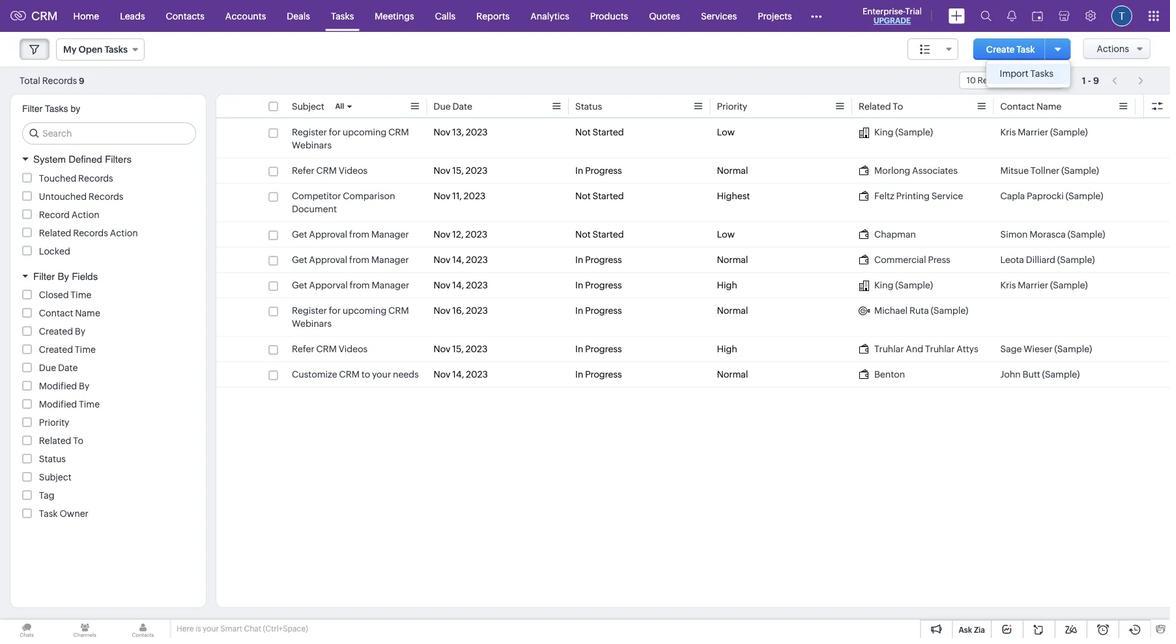 Task type: vqa. For each thing, say whether or not it's contained in the screenshot.
Truhlar And Truhlar Attys The Refer Crm Videos
no



Task type: describe. For each thing, give the bounding box(es) containing it.
marrier for low
[[1018, 127, 1048, 137]]

10 Records Per Page field
[[959, 72, 1063, 89]]

needs
[[393, 369, 419, 380]]

contacts
[[166, 11, 204, 21]]

0 vertical spatial due
[[434, 101, 451, 112]]

time for modified time
[[79, 399, 100, 410]]

2023 for get apporval from manager link in the left of the page
[[466, 280, 488, 291]]

nov for feltz printing service link
[[434, 191, 450, 201]]

chapman link
[[859, 228, 916, 241]]

untouched
[[39, 191, 87, 202]]

progress for morlong
[[585, 165, 622, 176]]

in progress for truhlar
[[575, 344, 622, 354]]

profile element
[[1104, 0, 1140, 32]]

capla
[[1000, 191, 1025, 201]]

register for upcoming crm webinars for nov 13, 2023
[[292, 127, 409, 150]]

(sample) for feltz printing service link
[[1066, 191, 1103, 201]]

home link
[[63, 0, 110, 32]]

14, for get approval from manager
[[452, 255, 464, 265]]

10
[[967, 76, 976, 85]]

king (sample) link for high
[[859, 279, 933, 292]]

closed
[[39, 290, 69, 300]]

reports link
[[466, 0, 520, 32]]

kris marrier (sample) for low
[[1000, 127, 1088, 137]]

create task
[[986, 44, 1035, 54]]

tasks right per
[[1030, 68, 1053, 79]]

nov 14, 2023 for get approval from manager
[[434, 255, 488, 265]]

videos for normal
[[339, 165, 368, 176]]

search element
[[973, 0, 999, 32]]

defined
[[69, 154, 102, 165]]

1 vertical spatial related to
[[39, 436, 83, 446]]

in for king
[[575, 280, 583, 291]]

apporval
[[309, 280, 348, 291]]

commercial
[[874, 255, 926, 265]]

touched records
[[39, 173, 113, 183]]

upcoming for nov 16, 2023
[[343, 306, 387, 316]]

in progress for morlong
[[575, 165, 622, 176]]

refer for high
[[292, 344, 314, 354]]

(sample) for chapman link
[[1068, 229, 1105, 240]]

0 vertical spatial to
[[893, 101, 903, 112]]

1 vertical spatial date
[[58, 363, 78, 373]]

approval for nov 14, 2023
[[309, 255, 347, 265]]

press
[[928, 255, 950, 265]]

truhlar and truhlar attys link
[[859, 343, 978, 356]]

dilliard
[[1026, 255, 1055, 265]]

simon morasca (sample) link
[[1000, 228, 1105, 241]]

morlong associates
[[874, 165, 958, 176]]

my open tasks
[[63, 44, 128, 55]]

2023 for nov 14, 2023's get approval from manager link
[[466, 255, 488, 265]]

printing
[[896, 191, 930, 201]]

competitor comparison document link
[[292, 190, 421, 216]]

0 horizontal spatial task
[[39, 509, 58, 519]]

deals
[[287, 11, 310, 21]]

size image
[[920, 44, 930, 55]]

low for chapman
[[717, 229, 735, 240]]

crm left 13, in the left top of the page
[[388, 127, 409, 137]]

1 vertical spatial related
[[39, 228, 71, 238]]

capla paprocki (sample) link
[[1000, 190, 1103, 203]]

filter tasks by
[[22, 104, 80, 114]]

refer crm videos link for high
[[292, 343, 368, 356]]

feltz printing service link
[[859, 190, 963, 203]]

here is your smart chat (ctrl+space)
[[177, 625, 308, 634]]

contacts link
[[155, 0, 215, 32]]

register for upcoming crm webinars link for nov 13, 2023
[[292, 126, 421, 152]]

total
[[20, 75, 40, 86]]

home
[[73, 11, 99, 21]]

to
[[361, 369, 370, 380]]

refer crm videos for normal
[[292, 165, 368, 176]]

not started for nov 11, 2023
[[575, 191, 624, 201]]

nov 16, 2023
[[434, 306, 488, 316]]

(sample) up 'michael ruta (sample)' link
[[895, 280, 933, 291]]

capla paprocki (sample)
[[1000, 191, 1103, 201]]

2023 for get approval from manager link related to nov 12, 2023
[[465, 229, 487, 240]]

1
[[1082, 75, 1086, 86]]

michael ruta (sample)
[[874, 306, 968, 316]]

register for upcoming crm webinars link for nov 16, 2023
[[292, 304, 421, 330]]

high for truhlar and truhlar attys
[[717, 344, 737, 354]]

wieser
[[1024, 344, 1053, 354]]

started for nov 11, 2023
[[593, 191, 624, 201]]

2023 for register for upcoming crm webinars link associated with nov 16, 2023
[[466, 306, 488, 316]]

filter by fields button
[[10, 265, 206, 288]]

service
[[932, 191, 963, 201]]

kris marrier (sample) link for high
[[1000, 279, 1088, 292]]

tasks inside field
[[105, 44, 128, 55]]

records for total
[[42, 75, 77, 86]]

import
[[1000, 68, 1029, 79]]

owner
[[60, 509, 88, 519]]

2023 for customize crm to your needs link on the bottom of page
[[466, 369, 488, 380]]

1 horizontal spatial date
[[453, 101, 472, 112]]

ask zia
[[959, 626, 985, 635]]

progress for king
[[585, 280, 622, 291]]

task inside button
[[1017, 44, 1035, 54]]

6 progress from the top
[[585, 369, 622, 380]]

nov for chapman link
[[434, 229, 450, 240]]

not for nov 13, 2023
[[575, 127, 591, 137]]

for for nov 13, 2023
[[329, 127, 341, 137]]

highest
[[717, 191, 750, 201]]

nov 11, 2023
[[434, 191, 486, 201]]

normal for commercial
[[717, 255, 748, 265]]

kris for low
[[1000, 127, 1016, 137]]

michael ruta (sample) link
[[859, 304, 968, 317]]

filter by fields
[[33, 271, 98, 282]]

crm up customize
[[316, 344, 337, 354]]

butt
[[1023, 369, 1040, 380]]

nov 15, 2023 for normal
[[434, 165, 488, 176]]

associates
[[912, 165, 958, 176]]

in for truhlar
[[575, 344, 583, 354]]

(ctrl+space)
[[263, 625, 308, 634]]

13,
[[452, 127, 464, 137]]

morlong
[[874, 165, 910, 176]]

actions
[[1097, 44, 1129, 54]]

king (sample) link for low
[[859, 126, 933, 139]]

and
[[906, 344, 923, 354]]

my
[[63, 44, 76, 55]]

mitsue tollner (sample) link
[[1000, 164, 1099, 177]]

meetings
[[375, 11, 414, 21]]

tag
[[39, 491, 54, 501]]

1 vertical spatial status
[[39, 454, 66, 465]]

Other Modules field
[[802, 6, 830, 26]]

1 vertical spatial name
[[75, 308, 100, 319]]

not for nov 12, 2023
[[575, 229, 591, 240]]

all
[[335, 102, 344, 110]]

benton
[[874, 369, 905, 380]]

in progress for king
[[575, 280, 622, 291]]

1 horizontal spatial contact
[[1000, 101, 1035, 112]]

(sample) for morlong associates link
[[1061, 165, 1099, 176]]

0 horizontal spatial to
[[73, 436, 83, 446]]

1 horizontal spatial related to
[[859, 101, 903, 112]]

chat
[[244, 625, 261, 634]]

(sample) right ruta
[[931, 306, 968, 316]]

14, for customize crm to your needs
[[452, 369, 464, 380]]

meetings link
[[364, 0, 425, 32]]

nov 12, 2023
[[434, 229, 487, 240]]

created by
[[39, 326, 85, 337]]

related records action
[[39, 228, 138, 238]]

kris marrier (sample) for high
[[1000, 280, 1088, 291]]

started for nov 12, 2023
[[593, 229, 624, 240]]

from for normal
[[349, 255, 369, 265]]

0 vertical spatial contact name
[[1000, 101, 1062, 112]]

high for king (sample)
[[717, 280, 737, 291]]

profile image
[[1111, 6, 1132, 26]]

morlong associates link
[[859, 164, 958, 177]]

task owner
[[39, 509, 88, 519]]

11,
[[452, 191, 462, 201]]

get approval from manager for nov 12, 2023
[[292, 229, 409, 240]]

16,
[[452, 306, 464, 316]]

system defined filters button
[[10, 148, 206, 171]]

1 horizontal spatial action
[[110, 228, 138, 238]]

paprocki
[[1027, 191, 1064, 201]]

competitor
[[292, 191, 341, 201]]

get approval from manager for nov 14, 2023
[[292, 255, 409, 265]]

filter for filter tasks by
[[22, 104, 42, 114]]

manager for normal
[[371, 255, 409, 265]]

refer crm videos for high
[[292, 344, 368, 354]]

14, for get apporval from manager
[[452, 280, 464, 291]]

crm up competitor
[[316, 165, 337, 176]]

record action
[[39, 209, 99, 220]]

system defined filters
[[33, 154, 132, 165]]

0 horizontal spatial contact name
[[39, 308, 100, 319]]

mitsue
[[1000, 165, 1029, 176]]

crm left to
[[339, 369, 360, 380]]

customize crm to your needs
[[292, 369, 419, 380]]

modified for modified by
[[39, 381, 77, 392]]

1 horizontal spatial your
[[372, 369, 391, 380]]

morasca
[[1030, 229, 1066, 240]]

1 vertical spatial contact
[[39, 308, 73, 319]]

king for low
[[874, 127, 894, 137]]

1 vertical spatial due date
[[39, 363, 78, 373]]

webinars for nov 16, 2023
[[292, 319, 332, 329]]

upgrade
[[874, 16, 911, 25]]

modified for modified time
[[39, 399, 77, 410]]

untouched records
[[39, 191, 123, 202]]

2023 for register for upcoming crm webinars link for nov 13, 2023
[[466, 127, 488, 137]]

import tasks
[[1000, 68, 1053, 79]]

(sample) up morlong associates
[[895, 127, 933, 137]]

2 truhlar from the left
[[925, 344, 955, 354]]

get approval from manager link for nov 12, 2023
[[292, 228, 409, 241]]

accounts
[[225, 11, 266, 21]]

6 in progress from the top
[[575, 369, 622, 380]]

leota dilliard (sample)
[[1000, 255, 1095, 265]]

not started for nov 12, 2023
[[575, 229, 624, 240]]

benton link
[[859, 368, 905, 381]]



Task type: locate. For each thing, give the bounding box(es) containing it.
records for untouched
[[89, 191, 123, 202]]

records right 10
[[978, 76, 1010, 85]]

customize
[[292, 369, 337, 380]]

kris for high
[[1000, 280, 1016, 291]]

0 horizontal spatial your
[[203, 625, 219, 634]]

1 videos from the top
[[339, 165, 368, 176]]

time for closed time
[[71, 290, 91, 300]]

1 vertical spatial 15,
[[452, 344, 464, 354]]

time for created time
[[75, 345, 96, 355]]

navigation
[[1106, 71, 1151, 90]]

(sample) for "commercial press" link
[[1057, 255, 1095, 265]]

king (sample) link
[[859, 126, 933, 139], [859, 279, 933, 292]]

products link
[[580, 0, 639, 32]]

(sample) for truhlar and truhlar attys link
[[1054, 344, 1092, 354]]

in progress for commercial
[[575, 255, 622, 265]]

0 vertical spatial get
[[292, 229, 307, 240]]

1 created from the top
[[39, 326, 73, 337]]

5 progress from the top
[[585, 344, 622, 354]]

1 vertical spatial refer crm videos link
[[292, 343, 368, 356]]

nov right needs
[[434, 369, 450, 380]]

records down touched records
[[89, 191, 123, 202]]

2 not started from the top
[[575, 191, 624, 201]]

approval down document
[[309, 229, 347, 240]]

2 get from the top
[[292, 255, 307, 265]]

2 refer crm videos from the top
[[292, 344, 368, 354]]

normal for morlong
[[717, 165, 748, 176]]

refer crm videos link up customize
[[292, 343, 368, 356]]

register for nov 13, 2023
[[292, 127, 327, 137]]

0 horizontal spatial action
[[71, 209, 99, 220]]

videos for high
[[339, 344, 368, 354]]

2 marrier from the top
[[1018, 280, 1048, 291]]

by up modified time
[[79, 381, 89, 392]]

king (sample) link down commercial
[[859, 279, 933, 292]]

2 progress from the top
[[585, 255, 622, 265]]

chats image
[[0, 620, 54, 638]]

1 vertical spatial contact name
[[39, 308, 100, 319]]

2 in progress from the top
[[575, 255, 622, 265]]

1 vertical spatial get approval from manager link
[[292, 253, 409, 266]]

get approval from manager link down competitor comparison document link
[[292, 228, 409, 241]]

1 vertical spatial due
[[39, 363, 56, 373]]

4 in progress from the top
[[575, 306, 622, 316]]

refer for normal
[[292, 165, 314, 176]]

deals link
[[276, 0, 320, 32]]

1 for from the top
[[329, 127, 341, 137]]

calls link
[[425, 0, 466, 32]]

by for created
[[75, 326, 85, 337]]

progress for commercial
[[585, 255, 622, 265]]

per
[[1012, 76, 1025, 85]]

create task button
[[973, 38, 1048, 60]]

15, down the 16,
[[452, 344, 464, 354]]

My Open Tasks field
[[56, 38, 145, 61]]

kris marrier (sample) up 'tollner'
[[1000, 127, 1088, 137]]

kris marrier (sample) link for low
[[1000, 126, 1088, 139]]

king (sample) link up morlong
[[859, 126, 933, 139]]

in for michael
[[575, 306, 583, 316]]

1 in progress from the top
[[575, 165, 622, 176]]

0 vertical spatial refer crm videos
[[292, 165, 368, 176]]

signals image
[[1007, 10, 1016, 21]]

nov 14, 2023 down nov 12, 2023
[[434, 255, 488, 265]]

2 approval from the top
[[309, 255, 347, 265]]

search image
[[981, 10, 992, 21]]

filter for filter by fields
[[33, 271, 55, 282]]

for down all
[[329, 127, 341, 137]]

progress for truhlar
[[585, 344, 622, 354]]

webinars for nov 13, 2023
[[292, 140, 332, 150]]

1 vertical spatial action
[[110, 228, 138, 238]]

records for related
[[73, 228, 108, 238]]

0 vertical spatial status
[[575, 101, 602, 112]]

-
[[1088, 75, 1091, 86]]

filter inside "dropdown button"
[[33, 271, 55, 282]]

1 approval from the top
[[309, 229, 347, 240]]

3 14, from the top
[[452, 369, 464, 380]]

name down closed time
[[75, 308, 100, 319]]

kris marrier (sample) link up 'tollner'
[[1000, 126, 1088, 139]]

1 marrier from the top
[[1018, 127, 1048, 137]]

create menu image
[[949, 8, 965, 24]]

nov 15, 2023 down nov 16, 2023
[[434, 344, 488, 354]]

get apporval from manager
[[292, 280, 409, 291]]

1 vertical spatial refer
[[292, 344, 314, 354]]

nov for 'michael ruta (sample)' link
[[434, 306, 450, 316]]

manager
[[371, 229, 409, 240], [371, 255, 409, 265], [372, 280, 409, 291]]

filters
[[105, 154, 132, 165]]

manager down the comparison
[[371, 229, 409, 240]]

john
[[1000, 369, 1021, 380]]

3 in progress from the top
[[575, 280, 622, 291]]

system
[[33, 154, 66, 165]]

nov 15, 2023
[[434, 165, 488, 176], [434, 344, 488, 354]]

0 vertical spatial due date
[[434, 101, 472, 112]]

customize crm to your needs link
[[292, 368, 419, 381]]

tollner
[[1031, 165, 1060, 176]]

0 horizontal spatial due date
[[39, 363, 78, 373]]

refer up competitor
[[292, 165, 314, 176]]

mitsue tollner (sample)
[[1000, 165, 1099, 176]]

action up 'filter by fields' "dropdown button"
[[110, 228, 138, 238]]

task down tag
[[39, 509, 58, 519]]

analytics link
[[520, 0, 580, 32]]

subject left all
[[292, 101, 324, 112]]

2 refer from the top
[[292, 344, 314, 354]]

to up morlong
[[893, 101, 903, 112]]

sage
[[1000, 344, 1022, 354]]

9 inside total records 9
[[79, 76, 84, 86]]

refer crm videos up competitor
[[292, 165, 368, 176]]

closed time
[[39, 290, 91, 300]]

1 vertical spatial kris marrier (sample) link
[[1000, 279, 1088, 292]]

john butt (sample)
[[1000, 369, 1080, 380]]

services
[[701, 11, 737, 21]]

your right 'is'
[[203, 625, 219, 634]]

3 nov 14, 2023 from the top
[[434, 369, 488, 380]]

created time
[[39, 345, 96, 355]]

register for upcoming crm webinars link down get apporval from manager
[[292, 304, 421, 330]]

for for nov 16, 2023
[[329, 306, 341, 316]]

register for nov 16, 2023
[[292, 306, 327, 316]]

records down defined in the top of the page
[[78, 173, 113, 183]]

0 vertical spatial king
[[874, 127, 894, 137]]

contact down closed
[[39, 308, 73, 319]]

2 king (sample) from the top
[[874, 280, 933, 291]]

1 vertical spatial nov 14, 2023
[[434, 280, 488, 291]]

calendar image
[[1032, 11, 1043, 21]]

upcoming down all
[[343, 127, 387, 137]]

0 vertical spatial contact
[[1000, 101, 1035, 112]]

quotes
[[649, 11, 680, 21]]

2 vertical spatial not
[[575, 229, 591, 240]]

get approval from manager
[[292, 229, 409, 240], [292, 255, 409, 265]]

from for high
[[350, 280, 370, 291]]

get for normal
[[292, 255, 307, 265]]

0 horizontal spatial name
[[75, 308, 100, 319]]

1 horizontal spatial task
[[1017, 44, 1035, 54]]

2 modified from the top
[[39, 399, 77, 410]]

upcoming down get apporval from manager
[[343, 306, 387, 316]]

0 vertical spatial marrier
[[1018, 127, 1048, 137]]

8 nov from the top
[[434, 344, 450, 354]]

tasks left by at the left of the page
[[45, 104, 68, 114]]

0 vertical spatial priority
[[717, 101, 747, 112]]

created up created time
[[39, 326, 73, 337]]

1 refer crm videos link from the top
[[292, 164, 368, 177]]

2 vertical spatial started
[[593, 229, 624, 240]]

tasks right open
[[105, 44, 128, 55]]

not started for nov 13, 2023
[[575, 127, 624, 137]]

crm link
[[10, 9, 58, 23]]

0 vertical spatial register
[[292, 127, 327, 137]]

due
[[434, 101, 451, 112], [39, 363, 56, 373]]

get approval from manager link for nov 14, 2023
[[292, 253, 409, 266]]

register
[[292, 127, 327, 137], [292, 306, 327, 316]]

1 king from the top
[[874, 127, 894, 137]]

approval for nov 12, 2023
[[309, 229, 347, 240]]

row group containing register for upcoming crm webinars
[[216, 120, 1170, 388]]

5 nov from the top
[[434, 255, 450, 265]]

1 vertical spatial by
[[75, 326, 85, 337]]

services link
[[691, 0, 747, 32]]

register for upcoming crm webinars for nov 16, 2023
[[292, 306, 409, 329]]

1 vertical spatial low
[[717, 229, 735, 240]]

2 register from the top
[[292, 306, 327, 316]]

nov up nov 16, 2023
[[434, 280, 450, 291]]

king (sample) for high
[[874, 280, 933, 291]]

name down page
[[1036, 101, 1062, 112]]

for down apporval
[[329, 306, 341, 316]]

2 king from the top
[[874, 280, 894, 291]]

15, for normal
[[452, 165, 464, 176]]

1 vertical spatial register
[[292, 306, 327, 316]]

3 not from the top
[[575, 229, 591, 240]]

1 low from the top
[[717, 127, 735, 137]]

2 started from the top
[[593, 191, 624, 201]]

0 vertical spatial related
[[859, 101, 891, 112]]

0 vertical spatial created
[[39, 326, 73, 337]]

2 king (sample) link from the top
[[859, 279, 933, 292]]

low down highest
[[717, 229, 735, 240]]

0 vertical spatial register for upcoming crm webinars link
[[292, 126, 421, 152]]

(sample) right wieser on the bottom right of page
[[1054, 344, 1092, 354]]

created down created by
[[39, 345, 73, 355]]

refer crm videos
[[292, 165, 368, 176], [292, 344, 368, 354]]

nov 14, 2023 right needs
[[434, 369, 488, 380]]

(sample) down simon morasca (sample) link on the right top
[[1057, 255, 1095, 265]]

(sample) for king (sample) "link" related to high
[[1050, 280, 1088, 291]]

simon
[[1000, 229, 1028, 240]]

4 nov from the top
[[434, 229, 450, 240]]

created for created time
[[39, 345, 73, 355]]

1 truhlar from the left
[[874, 344, 904, 354]]

contact name
[[1000, 101, 1062, 112], [39, 308, 100, 319]]

feltz printing service
[[874, 191, 963, 201]]

by up closed time
[[58, 271, 69, 282]]

14, right needs
[[452, 369, 464, 380]]

1 vertical spatial videos
[[339, 344, 368, 354]]

0 vertical spatial by
[[58, 271, 69, 282]]

refer up customize
[[292, 344, 314, 354]]

import tasks link
[[987, 64, 1070, 84]]

webinars up competitor
[[292, 140, 332, 150]]

contact name down closed time
[[39, 308, 100, 319]]

accounts link
[[215, 0, 276, 32]]

in for morlong
[[575, 165, 583, 176]]

2 register for upcoming crm webinars link from the top
[[292, 304, 421, 330]]

3 get from the top
[[292, 280, 307, 291]]

1 normal from the top
[[717, 165, 748, 176]]

created
[[39, 326, 73, 337], [39, 345, 73, 355]]

0 vertical spatial task
[[1017, 44, 1035, 54]]

0 vertical spatial 14,
[[452, 255, 464, 265]]

2 in from the top
[[575, 255, 583, 265]]

approval
[[309, 229, 347, 240], [309, 255, 347, 265]]

None field
[[908, 38, 958, 60]]

time down modified by
[[79, 399, 100, 410]]

0 horizontal spatial subject
[[39, 472, 71, 483]]

kris marrier (sample) link down dilliard
[[1000, 279, 1088, 292]]

task up import tasks
[[1017, 44, 1035, 54]]

kris
[[1000, 127, 1016, 137], [1000, 280, 1016, 291]]

0 vertical spatial webinars
[[292, 140, 332, 150]]

9 for 1 - 9
[[1093, 75, 1099, 86]]

date up nov 13, 2023
[[453, 101, 472, 112]]

row group
[[216, 120, 1170, 388]]

register for upcoming crm webinars
[[292, 127, 409, 150], [292, 306, 409, 329]]

refer crm videos link up competitor
[[292, 164, 368, 177]]

5 in progress from the top
[[575, 344, 622, 354]]

0 vertical spatial not started
[[575, 127, 624, 137]]

simon morasca (sample)
[[1000, 229, 1105, 240]]

2 vertical spatial from
[[350, 280, 370, 291]]

register down apporval
[[292, 306, 327, 316]]

1 vertical spatial get approval from manager
[[292, 255, 409, 265]]

0 vertical spatial not
[[575, 127, 591, 137]]

5 in from the top
[[575, 344, 583, 354]]

1 vertical spatial subject
[[39, 472, 71, 483]]

2 not from the top
[[575, 191, 591, 201]]

10 records per page
[[967, 76, 1046, 85]]

get approval from manager down competitor comparison document link
[[292, 229, 409, 240]]

here
[[177, 625, 194, 634]]

2 vertical spatial related
[[39, 436, 71, 446]]

king (sample) down "commercial press" link
[[874, 280, 933, 291]]

webinars down apporval
[[292, 319, 332, 329]]

low up highest
[[717, 127, 735, 137]]

2 vertical spatial not started
[[575, 229, 624, 240]]

analytics
[[530, 11, 569, 21]]

1 get from the top
[[292, 229, 307, 240]]

2 nov 14, 2023 from the top
[[434, 280, 488, 291]]

channels image
[[58, 620, 112, 638]]

1 kris marrier (sample) from the top
[[1000, 127, 1088, 137]]

reports
[[476, 11, 510, 21]]

kris up mitsue
[[1000, 127, 1016, 137]]

0 horizontal spatial status
[[39, 454, 66, 465]]

get inside get apporval from manager link
[[292, 280, 307, 291]]

low
[[717, 127, 735, 137], [717, 229, 735, 240]]

modified up modified time
[[39, 381, 77, 392]]

manager for high
[[372, 280, 409, 291]]

1 in from the top
[[575, 165, 583, 176]]

1 refer crm videos from the top
[[292, 165, 368, 176]]

1 modified from the top
[[39, 381, 77, 392]]

get
[[292, 229, 307, 240], [292, 255, 307, 265], [292, 280, 307, 291]]

manager right apporval
[[372, 280, 409, 291]]

2 from from the top
[[349, 255, 369, 265]]

refer crm videos link for normal
[[292, 164, 368, 177]]

3 not started from the top
[[575, 229, 624, 240]]

1 vertical spatial created
[[39, 345, 73, 355]]

comparison
[[343, 191, 395, 201]]

started for nov 13, 2023
[[593, 127, 624, 137]]

in progress for michael
[[575, 306, 622, 316]]

3 nov from the top
[[434, 191, 450, 201]]

0 vertical spatial subject
[[292, 101, 324, 112]]

1 vertical spatial started
[[593, 191, 624, 201]]

1 not from the top
[[575, 127, 591, 137]]

0 vertical spatial high
[[717, 280, 737, 291]]

1 vertical spatial time
[[75, 345, 96, 355]]

0 horizontal spatial 9
[[79, 76, 84, 86]]

0 vertical spatial manager
[[371, 229, 409, 240]]

1 from from the top
[[349, 229, 369, 240]]

15, up 11,
[[452, 165, 464, 176]]

by for filter
[[58, 271, 69, 282]]

1 high from the top
[[717, 280, 737, 291]]

contacts image
[[116, 620, 170, 638]]

king (sample) for low
[[874, 127, 933, 137]]

sage wieser (sample)
[[1000, 344, 1092, 354]]

nov for benton "link"
[[434, 369, 450, 380]]

1 king (sample) from the top
[[874, 127, 933, 137]]

crm left "home" link
[[31, 9, 58, 23]]

register for upcoming crm webinars link
[[292, 126, 421, 152], [292, 304, 421, 330]]

2 kris marrier (sample) link from the top
[[1000, 279, 1088, 292]]

2 nov 15, 2023 from the top
[[434, 344, 488, 354]]

2 low from the top
[[717, 229, 735, 240]]

Search text field
[[23, 123, 195, 144]]

1 vertical spatial upcoming
[[343, 306, 387, 316]]

1 webinars from the top
[[292, 140, 332, 150]]

2 get approval from manager link from the top
[[292, 253, 409, 266]]

1 kris from the top
[[1000, 127, 1016, 137]]

manager up get apporval from manager link in the left of the page
[[371, 255, 409, 265]]

from for low
[[349, 229, 369, 240]]

0 vertical spatial approval
[[309, 229, 347, 240]]

(sample) right paprocki
[[1066, 191, 1103, 201]]

get for low
[[292, 229, 307, 240]]

low for king (sample)
[[717, 127, 735, 137]]

9 up by at the left of the page
[[79, 76, 84, 86]]

0 horizontal spatial date
[[58, 363, 78, 373]]

4 progress from the top
[[585, 306, 622, 316]]

(sample) down leota dilliard (sample) link
[[1050, 280, 1088, 291]]

king for high
[[874, 280, 894, 291]]

modified down modified by
[[39, 399, 77, 410]]

1 vertical spatial approval
[[309, 255, 347, 265]]

from up get apporval from manager link in the left of the page
[[349, 255, 369, 265]]

1 progress from the top
[[585, 165, 622, 176]]

nov for king (sample) "link" related to low
[[434, 127, 450, 137]]

1 refer from the top
[[292, 165, 314, 176]]

projects link
[[747, 0, 802, 32]]

signals element
[[999, 0, 1024, 32]]

nov left 11,
[[434, 191, 450, 201]]

nov 13, 2023
[[434, 127, 488, 137]]

2 videos from the top
[[339, 344, 368, 354]]

0 vertical spatial refer
[[292, 165, 314, 176]]

2 refer crm videos link from the top
[[292, 343, 368, 356]]

14, up the 16,
[[452, 280, 464, 291]]

zia
[[974, 626, 985, 635]]

nov 15, 2023 for high
[[434, 344, 488, 354]]

2 kris from the top
[[1000, 280, 1016, 291]]

0 vertical spatial time
[[71, 290, 91, 300]]

nov for "commercial press" link
[[434, 255, 450, 265]]

1 register from the top
[[292, 127, 327, 137]]

normal for michael
[[717, 306, 748, 316]]

0 vertical spatial for
[[329, 127, 341, 137]]

1 vertical spatial not
[[575, 191, 591, 201]]

2023 for competitor comparison document link
[[464, 191, 486, 201]]

get apporval from manager link
[[292, 279, 409, 292]]

nov up the nov 11, 2023 on the top left of the page
[[434, 165, 450, 176]]

(sample) for benton "link"
[[1042, 369, 1080, 380]]

king up michael
[[874, 280, 894, 291]]

from right apporval
[[350, 280, 370, 291]]

3 from from the top
[[350, 280, 370, 291]]

1 kris marrier (sample) link from the top
[[1000, 126, 1088, 139]]

1 vertical spatial register for upcoming crm webinars link
[[292, 304, 421, 330]]

7 nov from the top
[[434, 306, 450, 316]]

due date up 13, in the left top of the page
[[434, 101, 472, 112]]

king (sample) up morlong associates link
[[874, 127, 933, 137]]

chapman
[[874, 229, 916, 240]]

nov 15, 2023 up the nov 11, 2023 on the top left of the page
[[434, 165, 488, 176]]

2 kris marrier (sample) from the top
[[1000, 280, 1088, 291]]

create menu element
[[941, 0, 973, 32]]

(sample) for king (sample) "link" related to low
[[1050, 127, 1088, 137]]

upcoming for nov 13, 2023
[[343, 127, 387, 137]]

12,
[[452, 229, 464, 240]]

2 vertical spatial get
[[292, 280, 307, 291]]

1 horizontal spatial due
[[434, 101, 451, 112]]

due up modified by
[[39, 363, 56, 373]]

0 vertical spatial started
[[593, 127, 624, 137]]

1 nov from the top
[[434, 127, 450, 137]]

3 progress from the top
[[585, 280, 622, 291]]

nov left 13, in the left top of the page
[[434, 127, 450, 137]]

(sample) down sage wieser (sample)
[[1042, 369, 1080, 380]]

tasks
[[331, 11, 354, 21], [105, 44, 128, 55], [1030, 68, 1053, 79], [45, 104, 68, 114]]

15, for high
[[452, 344, 464, 354]]

0 vertical spatial modified
[[39, 381, 77, 392]]

1 vertical spatial priority
[[39, 418, 69, 428]]

2 vertical spatial manager
[[372, 280, 409, 291]]

competitor comparison document
[[292, 191, 395, 214]]

date
[[453, 101, 472, 112], [58, 363, 78, 373]]

4 in from the top
[[575, 306, 583, 316]]

(sample)
[[895, 127, 933, 137], [1050, 127, 1088, 137], [1061, 165, 1099, 176], [1066, 191, 1103, 201], [1068, 229, 1105, 240], [1057, 255, 1095, 265], [895, 280, 933, 291], [1050, 280, 1088, 291], [931, 306, 968, 316], [1054, 344, 1092, 354], [1042, 369, 1080, 380]]

3 in from the top
[[575, 280, 583, 291]]

register for upcoming crm webinars down get apporval from manager
[[292, 306, 409, 329]]

1 horizontal spatial priority
[[717, 101, 747, 112]]

action up related records action
[[71, 209, 99, 220]]

2 high from the top
[[717, 344, 737, 354]]

2 15, from the top
[[452, 344, 464, 354]]

task
[[1017, 44, 1035, 54], [39, 509, 58, 519]]

0 vertical spatial get approval from manager
[[292, 229, 409, 240]]

9 nov from the top
[[434, 369, 450, 380]]

ask
[[959, 626, 972, 635]]

progress for michael
[[585, 306, 622, 316]]

0 vertical spatial king (sample)
[[874, 127, 933, 137]]

marrier up 'tollner'
[[1018, 127, 1048, 137]]

1 vertical spatial register for upcoming crm webinars
[[292, 306, 409, 329]]

approval up apporval
[[309, 255, 347, 265]]

9 right -
[[1093, 75, 1099, 86]]

2 nov from the top
[[434, 165, 450, 176]]

total records 9
[[20, 75, 84, 86]]

1 nov 15, 2023 from the top
[[434, 165, 488, 176]]

get approval from manager link up get apporval from manager link in the left of the page
[[292, 253, 409, 266]]

(sample) right morasca
[[1068, 229, 1105, 240]]

nov 14, 2023 up nov 16, 2023
[[434, 280, 488, 291]]

nov 14, 2023
[[434, 255, 488, 265], [434, 280, 488, 291], [434, 369, 488, 380]]

1 king (sample) link from the top
[[859, 126, 933, 139]]

2 webinars from the top
[[292, 319, 332, 329]]

0 vertical spatial filter
[[22, 104, 42, 114]]

1 started from the top
[[593, 127, 624, 137]]

modified time
[[39, 399, 100, 410]]

0 vertical spatial kris marrier (sample) link
[[1000, 126, 1088, 139]]

attys
[[957, 344, 978, 354]]

from down competitor comparison document link
[[349, 229, 369, 240]]

records up filter tasks by
[[42, 75, 77, 86]]

1 vertical spatial modified
[[39, 399, 77, 410]]

6 in from the top
[[575, 369, 583, 380]]

nov for truhlar and truhlar attys link
[[434, 344, 450, 354]]

14, down 12,
[[452, 255, 464, 265]]

records inside the 10 records per page field
[[978, 76, 1010, 85]]

0 vertical spatial action
[[71, 209, 99, 220]]

date down created time
[[58, 363, 78, 373]]

truhlar up "benton"
[[874, 344, 904, 354]]

2 upcoming from the top
[[343, 306, 387, 316]]

1 vertical spatial marrier
[[1018, 280, 1048, 291]]

due date
[[434, 101, 472, 112], [39, 363, 78, 373]]

2 vertical spatial 14,
[[452, 369, 464, 380]]

1 register for upcoming crm webinars from the top
[[292, 127, 409, 150]]

2 14, from the top
[[452, 280, 464, 291]]

high
[[717, 280, 737, 291], [717, 344, 737, 354]]

tasks right the deals link on the left top of page
[[331, 11, 354, 21]]

0 vertical spatial name
[[1036, 101, 1062, 112]]

1 vertical spatial not started
[[575, 191, 624, 201]]

(sample) right 'tollner'
[[1061, 165, 1099, 176]]

4 normal from the top
[[717, 369, 748, 380]]

1 register for upcoming crm webinars link from the top
[[292, 126, 421, 152]]

nov 14, 2023 for customize crm to your needs
[[434, 369, 488, 380]]

in progress
[[575, 165, 622, 176], [575, 255, 622, 265], [575, 280, 622, 291], [575, 306, 622, 316], [575, 344, 622, 354], [575, 369, 622, 380]]

records for 10
[[978, 76, 1010, 85]]

0 vertical spatial nov 15, 2023
[[434, 165, 488, 176]]

1 - 9
[[1082, 75, 1099, 86]]

1 not started from the top
[[575, 127, 624, 137]]

1 horizontal spatial due date
[[434, 101, 472, 112]]

records for touched
[[78, 173, 113, 183]]

1 vertical spatial refer crm videos
[[292, 344, 368, 354]]

1 14, from the top
[[452, 255, 464, 265]]

1 get approval from manager from the top
[[292, 229, 409, 240]]

kris marrier (sample) link
[[1000, 126, 1088, 139], [1000, 279, 1088, 292]]

2 normal from the top
[[717, 255, 748, 265]]

1 vertical spatial 14,
[[452, 280, 464, 291]]

1 vertical spatial kris
[[1000, 280, 1016, 291]]

6 nov from the top
[[434, 280, 450, 291]]

nov left 12,
[[434, 229, 450, 240]]

1 15, from the top
[[452, 165, 464, 176]]

2 register for upcoming crm webinars from the top
[[292, 306, 409, 329]]

1 upcoming from the top
[[343, 127, 387, 137]]

9 for total records 9
[[79, 76, 84, 86]]

1 vertical spatial your
[[203, 625, 219, 634]]

register for upcoming crm webinars down all
[[292, 127, 409, 150]]

in for commercial
[[575, 255, 583, 265]]

1 vertical spatial for
[[329, 306, 341, 316]]

refer crm videos up customize
[[292, 344, 368, 354]]

crm down get apporval from manager link in the left of the page
[[388, 306, 409, 316]]

not for nov 11, 2023
[[575, 191, 591, 201]]

2 get approval from manager from the top
[[292, 255, 409, 265]]

1 horizontal spatial subject
[[292, 101, 324, 112]]

open
[[78, 44, 103, 55]]

ruta
[[909, 306, 929, 316]]

0 vertical spatial related to
[[859, 101, 903, 112]]

marrier for high
[[1018, 280, 1048, 291]]

by inside "dropdown button"
[[58, 271, 69, 282]]

get approval from manager link
[[292, 228, 409, 241], [292, 253, 409, 266]]



